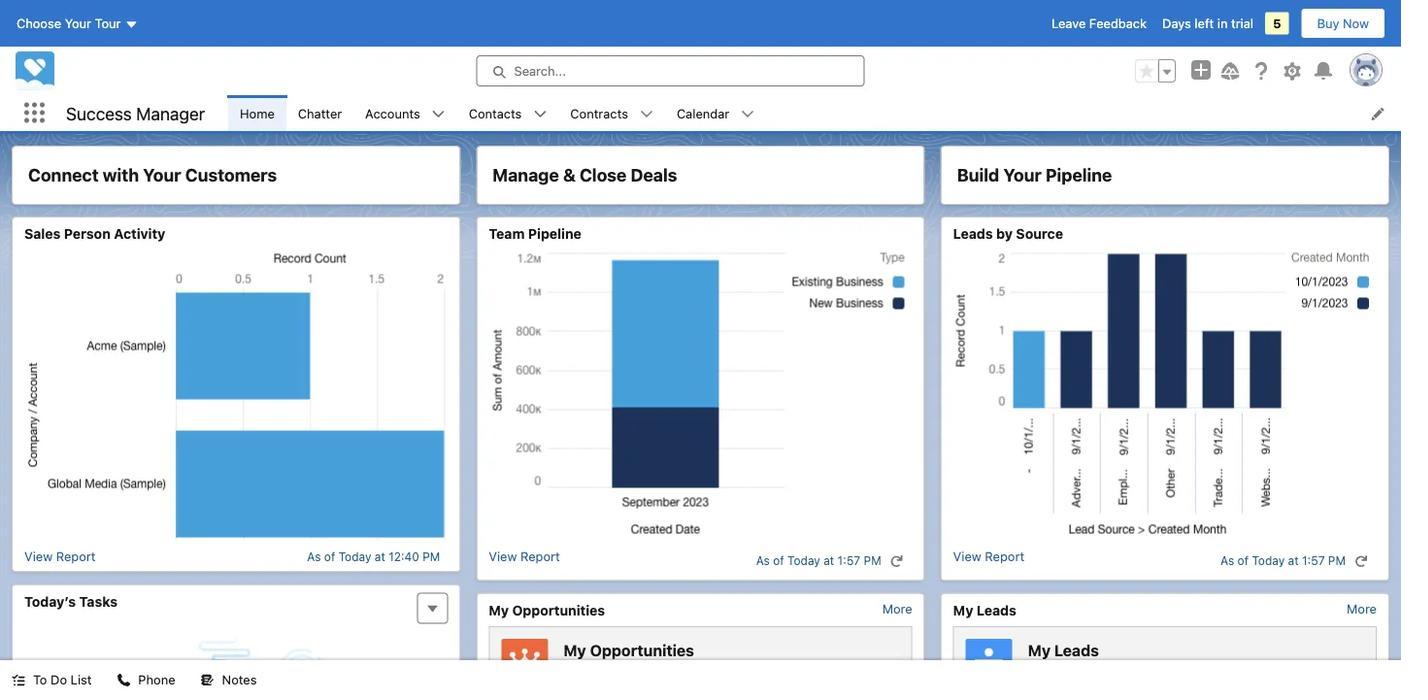 Task type: locate. For each thing, give the bounding box(es) containing it.
at
[[375, 550, 386, 564], [824, 554, 835, 568], [1289, 554, 1300, 568]]

text default image
[[534, 107, 547, 121], [891, 555, 904, 568], [201, 674, 214, 687]]

1 vertical spatial opportunities
[[590, 641, 695, 660]]

my opportunities link
[[489, 602, 605, 619], [548, 639, 900, 679]]

1 horizontal spatial my leads
[[1029, 641, 1100, 660]]

to
[[33, 673, 47, 687]]

your for choose
[[65, 16, 91, 31]]

2 as of today at 1:​57 pm from the left
[[1221, 554, 1347, 568]]

pipeline
[[1046, 165, 1113, 186], [528, 226, 582, 242]]

tour
[[95, 16, 121, 31]]

0 vertical spatial opportunities
[[513, 602, 605, 618]]

your right the build
[[1004, 165, 1042, 186]]

12:​40
[[389, 550, 420, 564]]

leads
[[954, 226, 994, 242], [977, 602, 1017, 618], [1055, 641, 1100, 660]]

1:​57
[[838, 554, 861, 568], [1303, 554, 1326, 568]]

1 horizontal spatial of
[[774, 554, 785, 568]]

text default image right calendar
[[742, 107, 755, 121]]

1 horizontal spatial today
[[788, 554, 821, 568]]

now
[[1344, 16, 1370, 31]]

3 report from the left
[[986, 549, 1025, 564]]

2 horizontal spatial report
[[986, 549, 1025, 564]]

1 1:​57 from the left
[[838, 554, 861, 568]]

1 horizontal spatial view report
[[489, 549, 560, 564]]

today's
[[24, 594, 76, 610]]

buy
[[1318, 16, 1340, 31]]

contacts
[[469, 106, 522, 120]]

2 horizontal spatial pm
[[1329, 554, 1347, 568]]

text default image inside the phone button
[[117, 674, 131, 687]]

opportunities
[[513, 602, 605, 618], [590, 641, 695, 660]]

your inside popup button
[[65, 16, 91, 31]]

0 vertical spatial pipeline
[[1046, 165, 1113, 186]]

leads for my leads link to the bottom
[[1055, 641, 1100, 660]]

&
[[563, 165, 576, 186]]

1 horizontal spatial more
[[1348, 602, 1378, 616]]

1 horizontal spatial text default image
[[534, 107, 547, 121]]

text default image inside to do list button
[[12, 674, 25, 687]]

0 horizontal spatial report
[[56, 549, 96, 564]]

0 horizontal spatial view
[[24, 549, 53, 564]]

my opportunities for the topmost my opportunities link
[[489, 602, 605, 618]]

1 horizontal spatial pm
[[864, 554, 882, 568]]

2 1:​57 from the left
[[1303, 554, 1326, 568]]

2 horizontal spatial your
[[1004, 165, 1042, 186]]

accounts link
[[354, 95, 432, 131]]

1 vertical spatial my leads
[[1029, 641, 1100, 660]]

1 more link from the left
[[883, 602, 913, 616]]

tasks
[[79, 594, 118, 610]]

1 horizontal spatial as of today at 1:​57 pm
[[1221, 554, 1347, 568]]

1 horizontal spatial 1:​57
[[1303, 554, 1326, 568]]

1 horizontal spatial at
[[824, 554, 835, 568]]

your left tour
[[65, 16, 91, 31]]

1 horizontal spatial as
[[757, 554, 770, 568]]

1 view from the left
[[24, 549, 53, 564]]

to do list
[[33, 673, 92, 687]]

text default image left to
[[12, 674, 25, 687]]

2 vertical spatial leads
[[1055, 641, 1100, 660]]

contacts link
[[457, 95, 534, 131]]

accounts
[[365, 106, 420, 120]]

my
[[489, 602, 509, 618], [954, 602, 974, 618], [564, 641, 587, 660], [1029, 641, 1051, 660]]

0 vertical spatial leads
[[954, 226, 994, 242]]

1 view report from the left
[[24, 549, 96, 564]]

1 more from the left
[[883, 602, 913, 616]]

1 vertical spatial pipeline
[[528, 226, 582, 242]]

my opportunities for my opportunities link to the bottom
[[564, 641, 695, 660]]

report
[[56, 549, 96, 564], [521, 549, 560, 564], [986, 549, 1025, 564]]

leave
[[1052, 16, 1087, 31]]

1:​57 for manage & close deals
[[838, 554, 861, 568]]

text default image inside contracts 'list item'
[[640, 107, 654, 121]]

1 horizontal spatial more link
[[1348, 602, 1378, 616]]

0 horizontal spatial as of today at 1:​57 pm
[[757, 554, 882, 568]]

deals
[[631, 165, 678, 186]]

customers
[[185, 165, 277, 186]]

0 horizontal spatial as
[[307, 550, 321, 564]]

text default image left phone
[[117, 674, 131, 687]]

build your pipeline
[[958, 165, 1113, 186]]

of for manage & close deals
[[774, 554, 785, 568]]

success
[[66, 103, 132, 124]]

of
[[324, 550, 335, 564], [774, 554, 785, 568], [1238, 554, 1249, 568]]

2 horizontal spatial of
[[1238, 554, 1249, 568]]

your for build
[[1004, 165, 1042, 186]]

1 view report link from the left
[[24, 549, 96, 564]]

0 horizontal spatial more
[[883, 602, 913, 616]]

view
[[24, 549, 53, 564], [489, 549, 517, 564], [954, 549, 982, 564]]

2 horizontal spatial view report
[[954, 549, 1025, 564]]

leave feedback link
[[1052, 16, 1147, 31]]

leads by source
[[954, 226, 1064, 242]]

0 vertical spatial my leads
[[954, 602, 1017, 618]]

0 horizontal spatial view report link
[[24, 549, 96, 564]]

my leads inside my leads link
[[1029, 641, 1100, 660]]

more
[[883, 602, 913, 616], [1348, 602, 1378, 616]]

text default image
[[432, 107, 446, 121], [640, 107, 654, 121], [742, 107, 755, 121], [1355, 555, 1369, 568], [12, 674, 25, 687], [117, 674, 131, 687]]

contracts link
[[559, 95, 640, 131]]

text default image right accounts
[[432, 107, 446, 121]]

list
[[71, 673, 92, 687]]

your right with
[[143, 165, 181, 186]]

list
[[228, 95, 1402, 131]]

as of today at 1:​57 pm
[[757, 554, 882, 568], [1221, 554, 1347, 568]]

more link
[[883, 602, 913, 616], [1348, 602, 1378, 616]]

buy now button
[[1301, 8, 1386, 39]]

0 vertical spatial my leads link
[[954, 602, 1017, 619]]

choose your tour button
[[16, 8, 139, 39]]

1 as of today at 1:​57 pm from the left
[[757, 554, 882, 568]]

contacts list item
[[457, 95, 559, 131]]

today
[[339, 550, 372, 564], [788, 554, 821, 568], [1253, 554, 1286, 568]]

my for my leads link to the bottom
[[1029, 641, 1051, 660]]

connect
[[28, 165, 99, 186]]

2 horizontal spatial as
[[1221, 554, 1235, 568]]

calendar
[[677, 106, 730, 120]]

0 horizontal spatial at
[[375, 550, 386, 564]]

0 horizontal spatial pm
[[423, 550, 440, 564]]

0 horizontal spatial text default image
[[201, 674, 214, 687]]

group
[[1136, 59, 1177, 83]]

text default image up the show more my opportunities records element
[[891, 555, 904, 568]]

team
[[489, 226, 525, 242]]

2 horizontal spatial at
[[1289, 554, 1300, 568]]

2 horizontal spatial today
[[1253, 554, 1286, 568]]

pm
[[423, 550, 440, 564], [864, 554, 882, 568], [1329, 554, 1347, 568]]

my for my opportunities link to the bottom
[[564, 641, 587, 660]]

0 horizontal spatial my leads
[[954, 602, 1017, 618]]

1 horizontal spatial report
[[521, 549, 560, 564]]

home
[[240, 106, 275, 120]]

manager
[[136, 103, 205, 124]]

in
[[1218, 16, 1228, 31]]

notes
[[222, 673, 257, 687]]

my leads link
[[954, 602, 1017, 619], [1013, 639, 1365, 679]]

view report link
[[24, 549, 96, 564], [489, 549, 560, 573], [954, 549, 1025, 573]]

2 horizontal spatial view
[[954, 549, 982, 564]]

your
[[65, 16, 91, 31], [143, 165, 181, 186], [1004, 165, 1042, 186]]

1 vertical spatial my opportunities
[[564, 641, 695, 660]]

2 horizontal spatial text default image
[[891, 555, 904, 568]]

sales
[[24, 226, 61, 242]]

text default image left notes at left bottom
[[201, 674, 214, 687]]

feedback
[[1090, 16, 1147, 31]]

2 view from the left
[[489, 549, 517, 564]]

pipeline up the source
[[1046, 165, 1113, 186]]

text default image right contracts
[[640, 107, 654, 121]]

text default image up the show more my leads records element
[[1355, 555, 1369, 568]]

show more my leads records element
[[1348, 602, 1378, 616]]

2 horizontal spatial view report link
[[954, 549, 1025, 573]]

0 horizontal spatial view report
[[24, 549, 96, 564]]

text default image down "search..." at the top left of page
[[534, 107, 547, 121]]

2 more from the left
[[1348, 602, 1378, 616]]

connect with your customers
[[28, 165, 277, 186]]

2 view report from the left
[[489, 549, 560, 564]]

list containing home
[[228, 95, 1402, 131]]

calendar link
[[665, 95, 742, 131]]

view report
[[24, 549, 96, 564], [489, 549, 560, 564], [954, 549, 1025, 564]]

0 horizontal spatial 1:​57
[[838, 554, 861, 568]]

0 horizontal spatial of
[[324, 550, 335, 564]]

pipeline right team
[[528, 226, 582, 242]]

contracts
[[571, 106, 629, 120]]

2 view report link from the left
[[489, 549, 560, 573]]

text default image inside accounts list item
[[432, 107, 446, 121]]

as
[[307, 550, 321, 564], [757, 554, 770, 568], [1221, 554, 1235, 568]]

my opportunities
[[489, 602, 605, 618], [564, 641, 695, 660]]

left
[[1195, 16, 1215, 31]]

my leads
[[954, 602, 1017, 618], [1029, 641, 1100, 660]]

calendar list item
[[665, 95, 767, 131]]

0 horizontal spatial more link
[[883, 602, 913, 616]]

2 vertical spatial text default image
[[201, 674, 214, 687]]

0 vertical spatial my opportunities
[[489, 602, 605, 618]]

contracts list item
[[559, 95, 665, 131]]

manage
[[493, 165, 559, 186]]

chatter
[[298, 106, 342, 120]]

today for build your pipeline
[[1253, 554, 1286, 568]]

view for customers
[[24, 549, 53, 564]]

0 vertical spatial text default image
[[534, 107, 547, 121]]

1 report from the left
[[56, 549, 96, 564]]

1 horizontal spatial view report link
[[489, 549, 560, 573]]

trial
[[1232, 16, 1254, 31]]

0 horizontal spatial your
[[65, 16, 91, 31]]

1 horizontal spatial view
[[489, 549, 517, 564]]

1 vertical spatial leads
[[977, 602, 1017, 618]]

2 more link from the left
[[1348, 602, 1378, 616]]

0 horizontal spatial today
[[339, 550, 372, 564]]

2 report from the left
[[521, 549, 560, 564]]



Task type: vqa. For each thing, say whether or not it's contained in the screenshot.
info@salesforce.com link
no



Task type: describe. For each thing, give the bounding box(es) containing it.
team pipeline
[[489, 226, 582, 242]]

show more my opportunities records element
[[883, 602, 913, 616]]

search...
[[514, 64, 566, 78]]

home link
[[228, 95, 286, 131]]

close
[[580, 165, 627, 186]]

more for manage & close deals
[[883, 602, 913, 616]]

build
[[958, 165, 1000, 186]]

3 view report link from the left
[[954, 549, 1025, 573]]

as of today at 1:​57 pm for build your pipeline
[[1221, 554, 1347, 568]]

text default image inside contacts list item
[[534, 107, 547, 121]]

0 vertical spatial my opportunities link
[[489, 602, 605, 619]]

by
[[997, 226, 1013, 242]]

text default image inside calendar list item
[[742, 107, 755, 121]]

my for the topmost my leads link
[[954, 602, 974, 618]]

today's tasks
[[24, 594, 118, 610]]

1 vertical spatial my leads link
[[1013, 639, 1365, 679]]

sales person activity
[[24, 226, 166, 242]]

1 horizontal spatial your
[[143, 165, 181, 186]]

to do list button
[[0, 661, 103, 700]]

phone
[[138, 673, 175, 687]]

activity
[[114, 226, 166, 242]]

notes button
[[189, 661, 269, 700]]

days left in trial
[[1163, 16, 1254, 31]]

phone button
[[105, 661, 187, 700]]

1:​57 for build your pipeline
[[1303, 554, 1326, 568]]

success manager
[[66, 103, 205, 124]]

accounts list item
[[354, 95, 457, 131]]

leads for the topmost my leads link
[[977, 602, 1017, 618]]

0 horizontal spatial pipeline
[[528, 226, 582, 242]]

opportunities for the topmost my opportunities link
[[513, 602, 605, 618]]

more link for manage & close deals
[[883, 602, 913, 616]]

my leads for the topmost my leads link
[[954, 602, 1017, 618]]

leave feedback
[[1052, 16, 1147, 31]]

choose your tour
[[17, 16, 121, 31]]

as for build
[[1221, 554, 1235, 568]]

as for manage
[[757, 554, 770, 568]]

view report for deals
[[489, 549, 560, 564]]

3 view from the left
[[954, 549, 982, 564]]

more link for build your pipeline
[[1348, 602, 1378, 616]]

chatter link
[[286, 95, 354, 131]]

with
[[103, 165, 139, 186]]

view report link for deals
[[489, 549, 560, 573]]

my for the topmost my opportunities link
[[489, 602, 509, 618]]

my leads for my leads link to the bottom
[[1029, 641, 1100, 660]]

1 vertical spatial my opportunities link
[[548, 639, 900, 679]]

today for manage & close deals
[[788, 554, 821, 568]]

report for deals
[[521, 549, 560, 564]]

3 view report from the left
[[954, 549, 1025, 564]]

1 horizontal spatial pipeline
[[1046, 165, 1113, 186]]

search... button
[[477, 55, 865, 86]]

report for customers
[[56, 549, 96, 564]]

view report for customers
[[24, 549, 96, 564]]

opportunities for my opportunities link to the bottom
[[590, 641, 695, 660]]

more for build your pipeline
[[1348, 602, 1378, 616]]

text default image inside notes 'button'
[[201, 674, 214, 687]]

days
[[1163, 16, 1192, 31]]

1 vertical spatial text default image
[[891, 555, 904, 568]]

as of today at 1:​57 pm for manage & close deals
[[757, 554, 882, 568]]

buy now
[[1318, 16, 1370, 31]]

person
[[64, 226, 111, 242]]

view report link for customers
[[24, 549, 96, 564]]

do
[[51, 673, 67, 687]]

as of today at 12:​40 pm
[[307, 550, 440, 564]]

manage & close deals
[[493, 165, 678, 186]]

source
[[1017, 226, 1064, 242]]

at for manage & close deals
[[824, 554, 835, 568]]

choose
[[17, 16, 61, 31]]

5
[[1274, 16, 1282, 31]]

pm for manage
[[864, 554, 882, 568]]

pm for build
[[1329, 554, 1347, 568]]

at for build your pipeline
[[1289, 554, 1300, 568]]

view for deals
[[489, 549, 517, 564]]

of for build your pipeline
[[1238, 554, 1249, 568]]



